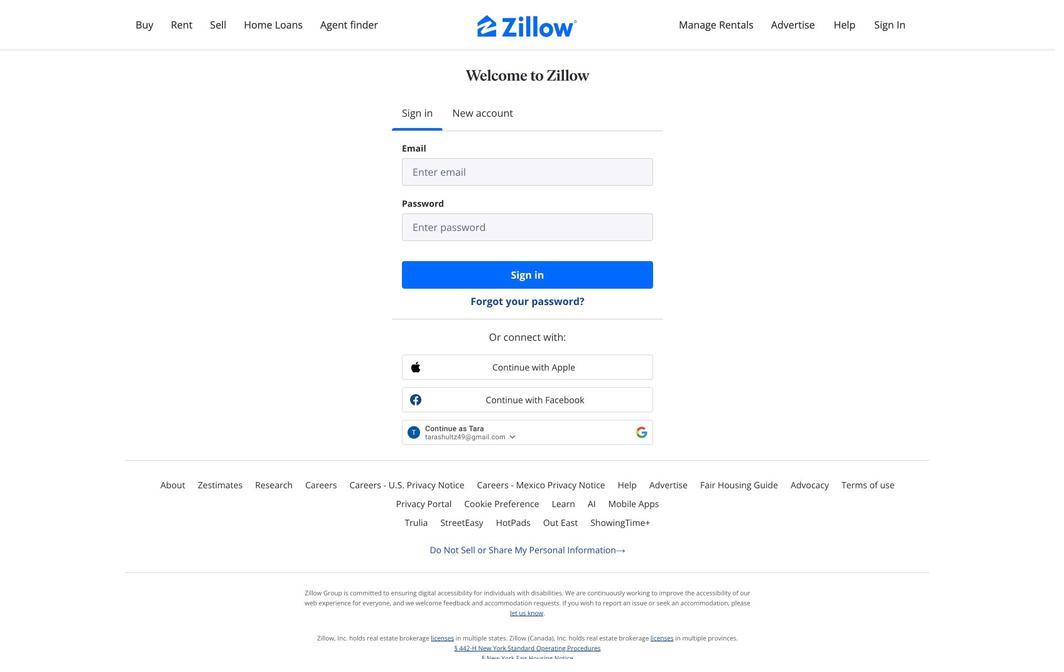 Task type: locate. For each thing, give the bounding box(es) containing it.
main navigation
[[0, 0, 1056, 207]]

None submit
[[402, 261, 654, 289]]

authentication tabs tab list
[[392, 96, 664, 131]]

zillow logo image
[[478, 15, 578, 37]]



Task type: vqa. For each thing, say whether or not it's contained in the screenshot.
Authentication tabs tab list
yes



Task type: describe. For each thing, give the bounding box(es) containing it.
Enter email email field
[[402, 158, 654, 186]]

sign in actions group
[[402, 261, 654, 309]]

Enter password password field
[[402, 214, 654, 241]]



